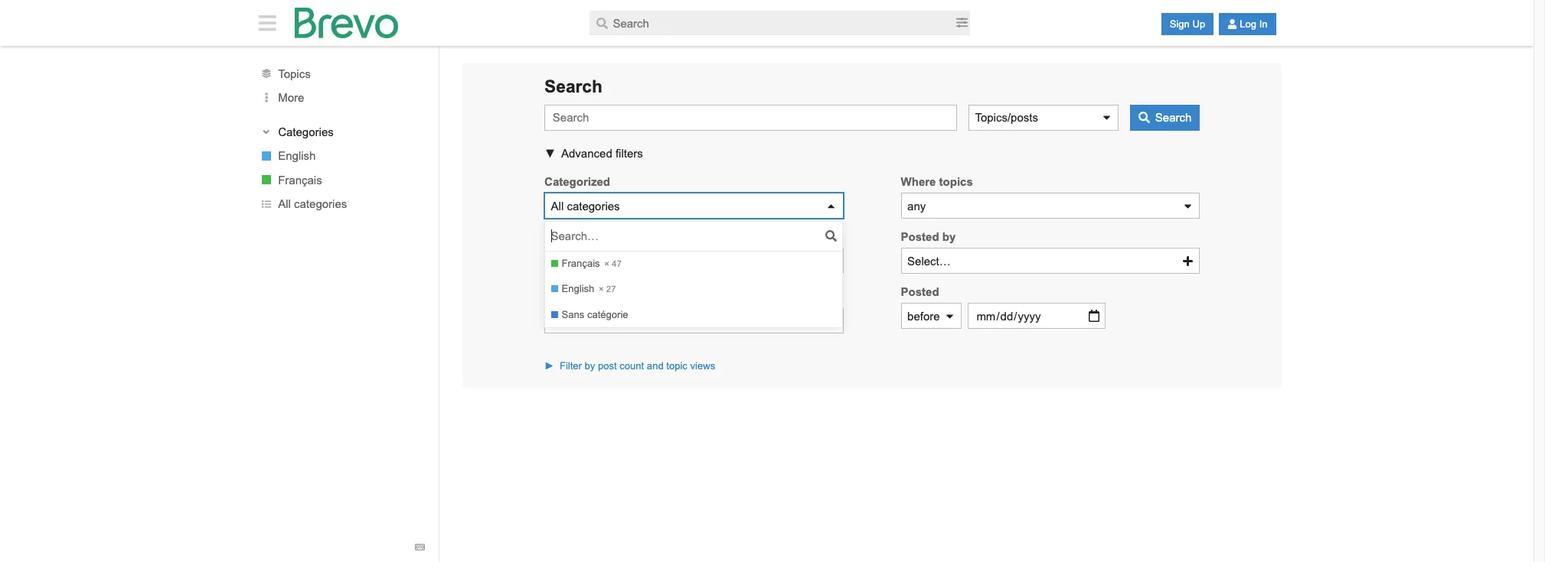 Task type: describe. For each thing, give the bounding box(es) containing it.
2 radio item from the top
[[545, 277, 843, 303]]

log in button
[[1219, 13, 1276, 35]]

select… for posted by
[[908, 255, 951, 268]]

categorized
[[545, 176, 610, 189]]

select… for tagged
[[551, 255, 595, 268]]

only
[[545, 290, 568, 303]]

post
[[598, 361, 617, 372]]

categories inside all categories link
[[294, 198, 347, 211]]

filters
[[616, 147, 643, 160]]

sign
[[1170, 18, 1190, 30]]

ellipsis v image
[[259, 93, 274, 103]]

enter search keyword text field
[[545, 105, 957, 131]]

0 horizontal spatial search image
[[826, 231, 837, 242]]

topics/posts
[[975, 111, 1039, 124]]

hide sidebar image
[[254, 13, 281, 33]]

3 radio item from the top
[[545, 303, 843, 328]]

date date field
[[968, 304, 1106, 330]]

region inside search main content
[[463, 388, 1282, 411]]

sign up button
[[1162, 13, 1214, 35]]

log
[[1240, 18, 1257, 30]]

english link
[[244, 144, 439, 168]]

Search… search field
[[551, 225, 823, 248]]

advanced filters
[[561, 147, 643, 160]]

only return topics/posts…
[[545, 290, 677, 303]]

return
[[571, 290, 601, 303]]

english
[[278, 150, 316, 163]]

topics/posts…
[[605, 290, 677, 303]]

topics
[[939, 176, 973, 189]]

open advanced search image
[[956, 17, 968, 29]]

by for filter
[[585, 361, 595, 372]]

posted for posted
[[901, 286, 939, 299]]

categories
[[278, 125, 334, 138]]

user image
[[1228, 19, 1238, 29]]

search inside button
[[1156, 111, 1192, 124]]

count
[[620, 361, 644, 372]]

before
[[908, 310, 940, 323]]

list image
[[262, 200, 271, 209]]

français
[[278, 174, 322, 187]]

views
[[690, 361, 715, 372]]



Task type: locate. For each thing, give the bounding box(es) containing it.
all categories
[[278, 198, 347, 211], [551, 200, 620, 213]]

all right list icon
[[278, 198, 291, 211]]

and
[[647, 361, 664, 372]]

tagged
[[545, 231, 585, 244]]

1 vertical spatial search image
[[826, 231, 837, 242]]

1 horizontal spatial all
[[551, 200, 564, 213]]

0 vertical spatial by
[[943, 231, 956, 244]]

search image
[[597, 17, 608, 29]]

select… down tagged
[[551, 255, 595, 268]]

2 select… from the left
[[908, 255, 951, 268]]

any
[[908, 200, 926, 213], [551, 314, 570, 327]]

radio item
[[545, 252, 843, 277], [545, 277, 843, 303], [545, 303, 843, 328]]

by down topics
[[943, 231, 956, 244]]

1 horizontal spatial all categories
[[551, 200, 620, 213]]

angle down image
[[261, 127, 271, 137]]

by
[[943, 231, 956, 244], [585, 361, 595, 372]]

0 horizontal spatial all categories
[[278, 198, 347, 211]]

0 vertical spatial search image
[[1139, 112, 1150, 124]]

None search field
[[463, 63, 1282, 388]]

1 horizontal spatial search
[[1156, 111, 1192, 124]]

none search field containing search
[[463, 63, 1282, 388]]

search button
[[1131, 105, 1200, 131]]

up
[[1193, 18, 1206, 30]]

keyboard shortcuts image
[[415, 543, 425, 553]]

0 horizontal spatial any
[[551, 314, 570, 327]]

region
[[463, 388, 1282, 411]]

1 horizontal spatial categories
[[567, 200, 620, 213]]

1 horizontal spatial by
[[943, 231, 956, 244]]

topics link
[[244, 61, 439, 86]]

more button
[[244, 86, 439, 110]]

2 posted from the top
[[901, 286, 939, 299]]

where topics
[[901, 176, 973, 189]]

log in
[[1240, 18, 1268, 30]]

1 vertical spatial any
[[551, 314, 570, 327]]

search main content
[[244, 46, 1290, 563]]

all categories down categorized
[[551, 200, 620, 213]]

advanced
[[561, 147, 613, 160]]

topic
[[667, 361, 688, 372]]

0 horizontal spatial by
[[585, 361, 595, 372]]

by left post at the left of page
[[585, 361, 595, 372]]

select…
[[551, 255, 595, 268], [908, 255, 951, 268]]

1 posted from the top
[[901, 231, 939, 244]]

posted for posted by
[[901, 231, 939, 244]]

Search text field
[[590, 11, 954, 35]]

français link
[[244, 168, 439, 192]]

menu
[[545, 252, 843, 328]]

any for only
[[551, 314, 570, 327]]

brevo community image
[[295, 8, 398, 38]]

0 vertical spatial search
[[545, 76, 603, 96]]

0 horizontal spatial all
[[278, 198, 291, 211]]

filter
[[560, 361, 582, 372]]

categories button
[[259, 124, 425, 140]]

1 horizontal spatial any
[[908, 200, 926, 213]]

posted
[[901, 231, 939, 244], [901, 286, 939, 299]]

all categories down français
[[278, 198, 347, 211]]

categories
[[294, 198, 347, 211], [567, 200, 620, 213]]

sign up
[[1170, 18, 1206, 30]]

0 horizontal spatial select…
[[551, 255, 595, 268]]

1 vertical spatial posted
[[901, 286, 939, 299]]

search image
[[1139, 112, 1150, 124], [826, 231, 837, 242]]

categories down categorized
[[567, 200, 620, 213]]

more
[[278, 91, 304, 104]]

posted up before
[[901, 286, 939, 299]]

1 horizontal spatial search image
[[1139, 112, 1150, 124]]

filter by post count and topic views
[[560, 361, 715, 372]]

1 horizontal spatial select…
[[908, 255, 951, 268]]

posted down where at top
[[901, 231, 939, 244]]

by for posted
[[943, 231, 956, 244]]

any down where at top
[[908, 200, 926, 213]]

select… down posted by
[[908, 255, 951, 268]]

1 vertical spatial search
[[1156, 111, 1192, 124]]

0 vertical spatial posted
[[901, 231, 939, 244]]

all categories link
[[244, 192, 439, 216]]

0 vertical spatial any
[[908, 200, 926, 213]]

0 horizontal spatial categories
[[294, 198, 347, 211]]

search image inside button
[[1139, 112, 1150, 124]]

any for where
[[908, 200, 926, 213]]

categories down français
[[294, 198, 347, 211]]

1 radio item from the top
[[545, 252, 843, 277]]

all
[[278, 198, 291, 211], [551, 200, 564, 213]]

topics
[[278, 67, 311, 80]]

1 select… from the left
[[551, 255, 595, 268]]

1 vertical spatial by
[[585, 361, 595, 372]]

categories inside search box
[[567, 200, 620, 213]]

all down categorized
[[551, 200, 564, 213]]

search
[[545, 76, 603, 96], [1156, 111, 1192, 124]]

in
[[1260, 18, 1268, 30]]

any down only
[[551, 314, 570, 327]]

posted by
[[901, 231, 956, 244]]

layer group image
[[262, 69, 271, 78]]

all inside all categories link
[[278, 198, 291, 211]]

0 horizontal spatial search
[[545, 76, 603, 96]]

menu inside search box
[[545, 252, 843, 328]]

where
[[901, 176, 936, 189]]

none search field inside search main content
[[463, 63, 1282, 388]]



Task type: vqa. For each thing, say whether or not it's contained in the screenshot.
second Posted from the top
yes



